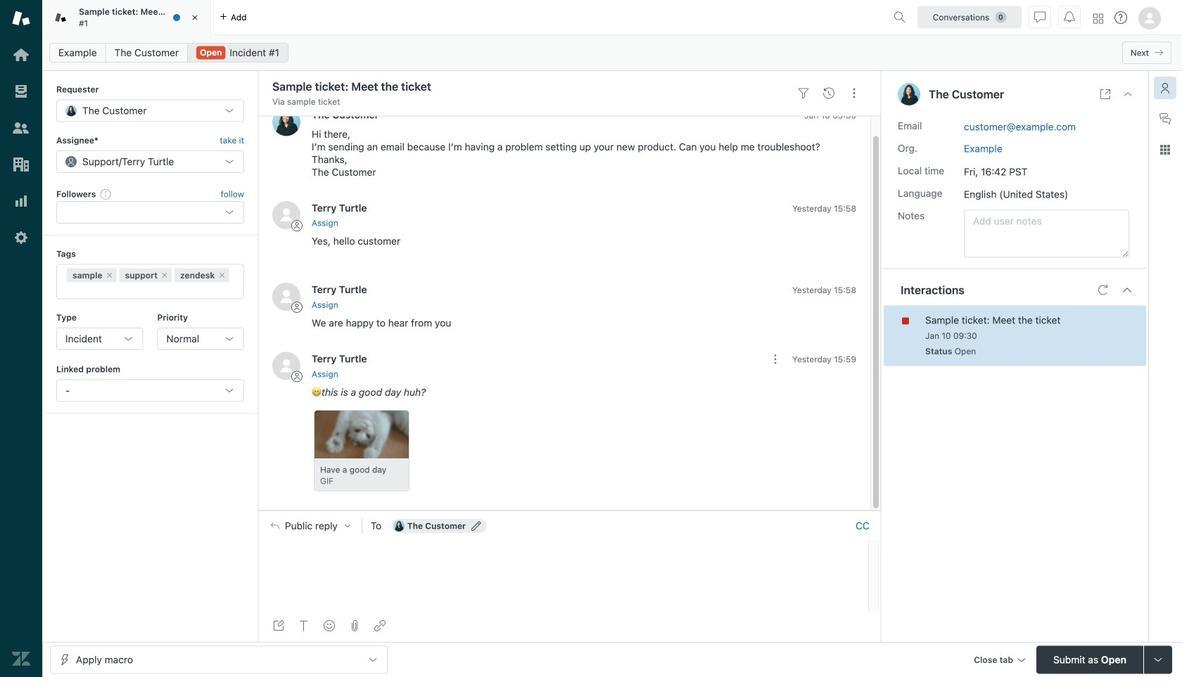 Task type: vqa. For each thing, say whether or not it's contained in the screenshot.
3rd the 'Remove' image from the left
yes



Task type: describe. For each thing, give the bounding box(es) containing it.
hide composer image
[[564, 505, 575, 517]]

user image
[[898, 83, 921, 106]]

admin image
[[12, 229, 30, 247]]

organizations image
[[12, 156, 30, 174]]

edit user image
[[472, 522, 482, 531]]

add attachment image
[[349, 621, 360, 632]]

zendesk products image
[[1094, 14, 1104, 24]]

Yesterday 15:58 text field
[[793, 204, 857, 214]]

customers image
[[12, 119, 30, 137]]

conversationlabel log
[[258, 97, 881, 511]]

customer@example.com image
[[393, 521, 405, 532]]

get started image
[[12, 46, 30, 64]]

get help image
[[1115, 11, 1128, 24]]

view more details image
[[1100, 89, 1112, 100]]

customer context image
[[1160, 82, 1171, 94]]

format text image
[[298, 621, 310, 632]]

avatar image for yesterday 15:58 text field
[[272, 201, 301, 229]]

3 remove image from the left
[[218, 271, 226, 280]]

zendesk image
[[12, 650, 30, 669]]

Yesterday 15:59 text field
[[793, 355, 857, 365]]

zendesk support image
[[12, 9, 30, 27]]

filter image
[[798, 88, 810, 99]]

views image
[[12, 82, 30, 101]]

avatar image for yesterday 15:58 text box
[[272, 283, 301, 311]]

ticket actions image
[[849, 88, 860, 99]]

secondary element
[[42, 39, 1183, 67]]

Add user notes text field
[[964, 210, 1130, 258]]

1 remove image from the left
[[105, 271, 114, 280]]

have a good day.gif image
[[315, 411, 410, 459]]

additional actions image
[[770, 354, 781, 365]]

close image
[[1123, 89, 1134, 100]]

Subject field
[[270, 78, 788, 95]]



Task type: locate. For each thing, give the bounding box(es) containing it.
apps image
[[1160, 144, 1171, 156]]

Jan 10 09:30 text field
[[805, 110, 857, 120]]

Jan 10 09:30 text field
[[926, 331, 978, 341]]

1 horizontal spatial remove image
[[160, 271, 169, 280]]

draft mode image
[[273, 621, 284, 632]]

tab
[[42, 0, 211, 35]]

avatar image
[[272, 108, 301, 136], [272, 201, 301, 229], [272, 283, 301, 311], [272, 352, 301, 380]]

4 avatar image from the top
[[272, 352, 301, 380]]

info on adding followers image
[[100, 189, 111, 200]]

2 avatar image from the top
[[272, 201, 301, 229]]

reporting image
[[12, 192, 30, 210]]

button displays agent's chat status as invisible. image
[[1035, 12, 1046, 23]]

Yesterday 15:58 text field
[[793, 286, 857, 295]]

avatar image for yesterday 15:59 text field
[[272, 352, 301, 380]]

2 horizontal spatial remove image
[[218, 271, 226, 280]]

events image
[[824, 88, 835, 99]]

1 avatar image from the top
[[272, 108, 301, 136]]

notifications image
[[1064, 12, 1076, 23]]

2 remove image from the left
[[160, 271, 169, 280]]

tabs tab list
[[42, 0, 888, 35]]

displays possible ticket submission types image
[[1153, 655, 1164, 666]]

main element
[[0, 0, 42, 678]]

close image
[[188, 11, 202, 25]]

3 avatar image from the top
[[272, 283, 301, 311]]

0 horizontal spatial remove image
[[105, 271, 114, 280]]

remove image
[[105, 271, 114, 280], [160, 271, 169, 280], [218, 271, 226, 280]]

insert emojis image
[[324, 621, 335, 632]]

add link (cmd k) image
[[374, 621, 386, 632]]



